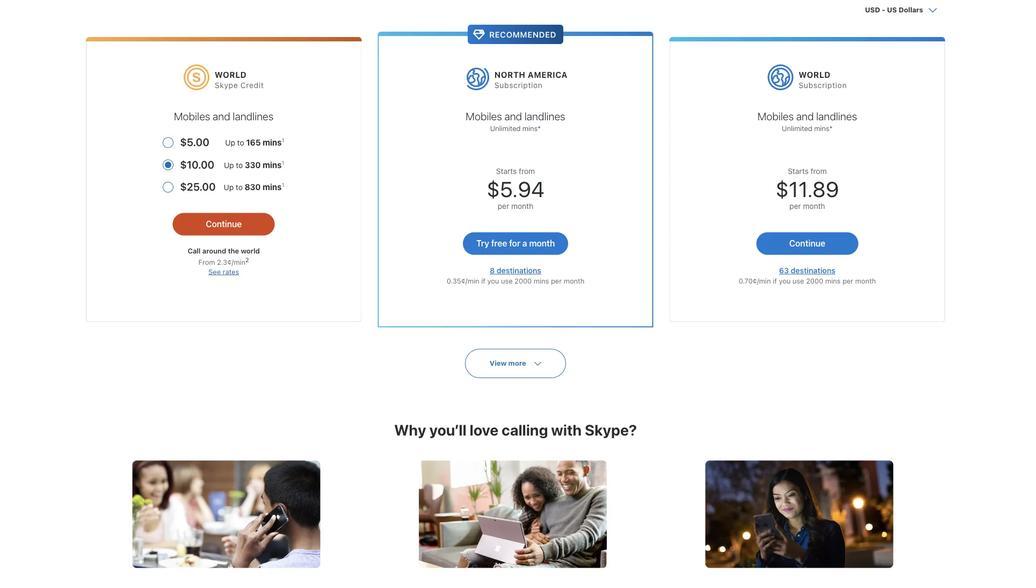 Task type: locate. For each thing, give the bounding box(es) containing it.
from
[[519, 167, 535, 176], [811, 167, 827, 176]]

1 landlines from the left
[[233, 110, 274, 122]]

2 use from the left
[[793, 277, 805, 285]]

0 vertical spatial continue
[[206, 219, 242, 229]]

use
[[501, 277, 513, 285], [793, 277, 805, 285]]

why you'll love calling with skype?
[[394, 421, 637, 439]]

if inside 63 destinations 0.70¢/min if you use 2000 mins per month
[[773, 277, 778, 285]]

1 horizontal spatial unlimited
[[783, 125, 813, 133]]

1 inside up to 830 mins 1
[[282, 182, 284, 188]]

continue link for world subscription
[[757, 233, 859, 255]]

* link for $5.94
[[538, 125, 541, 133]]

2000 for $11.89
[[807, 277, 824, 285]]

to left 830 at top left
[[236, 183, 243, 192]]

you'll
[[430, 421, 467, 439]]

up up $25.00 up to 830 mins element
[[224, 161, 234, 170]]

2 horizontal spatial mobiles
[[758, 110, 794, 122]]

1 horizontal spatial mobiles and landlines unlimited mins *
[[758, 110, 858, 133]]

2 1 from the top
[[282, 160, 284, 166]]

destinations right 8
[[497, 266, 542, 275]]

3 landlines from the left
[[817, 110, 858, 122]]

0 horizontal spatial unlimited
[[491, 125, 521, 133]]

use inside 63 destinations 0.70¢/min if you use 2000 mins per month
[[793, 277, 805, 285]]

0 horizontal spatial destinations
[[497, 266, 542, 275]]

1 horizontal spatial you
[[780, 277, 791, 285]]

0 horizontal spatial subscription
[[495, 81, 543, 90]]

up
[[225, 138, 235, 147], [224, 161, 234, 170], [224, 183, 234, 192]]

world inside world skype credit
[[215, 70, 247, 80]]

from up $5.94
[[519, 167, 535, 176]]

1 you from the left
[[488, 277, 499, 285]]

starts up $11.89
[[788, 167, 809, 176]]

with
[[552, 421, 582, 439]]

0 horizontal spatial mobiles and landlines unlimited mins *
[[466, 110, 566, 133]]

mobiles and landlines unlimited mins *
[[466, 110, 566, 133], [758, 110, 858, 133]]

0 horizontal spatial 2000
[[515, 277, 532, 285]]

1 vertical spatial continue
[[790, 238, 826, 248]]

8
[[490, 266, 495, 275]]

mobiles and landlines unlimited mins * down world subscription
[[758, 110, 858, 133]]

2 you from the left
[[780, 277, 791, 285]]

1 use from the left
[[501, 277, 513, 285]]

1 link right 830 at top left
[[282, 182, 284, 188]]

continue for world subscription
[[790, 238, 826, 248]]

1 world from the left
[[215, 70, 247, 80]]

2000 inside 63 destinations 0.70¢/min if you use 2000 mins per month
[[807, 277, 824, 285]]

world inside world subscription
[[799, 70, 831, 80]]

month for $5.94
[[512, 202, 534, 211]]

and up "$5.00 up to 165 mins" option
[[213, 110, 230, 122]]

mobiles
[[174, 110, 210, 122], [466, 110, 502, 122], [758, 110, 794, 122]]

1 horizontal spatial * link
[[830, 125, 833, 133]]

1 starts from the left
[[496, 167, 517, 176]]

from inside starts from $11.89 per month
[[811, 167, 827, 176]]

0 horizontal spatial starts
[[496, 167, 517, 176]]

mins
[[523, 125, 538, 133], [815, 125, 830, 133], [263, 138, 282, 147], [263, 160, 282, 170], [263, 183, 282, 192], [534, 277, 550, 285], [826, 277, 841, 285]]

2 horizontal spatial and
[[797, 110, 814, 122]]

per inside 63 destinations 0.70¢/min if you use 2000 mins per month
[[843, 277, 854, 285]]

north america subscription
[[495, 70, 568, 90]]

1 if from the left
[[482, 277, 486, 285]]

destinations inside 8 destinations 0.35¢/min if you use 2000 mins per month
[[497, 266, 542, 275]]

and down north america subscription
[[505, 110, 522, 122]]

you
[[488, 277, 499, 285], [780, 277, 791, 285]]

mins inside up to 165 mins 1
[[263, 138, 282, 147]]

0 horizontal spatial continue link
[[173, 213, 275, 236]]

up for $10.00
[[224, 161, 234, 170]]

landlines down north america subscription
[[525, 110, 566, 122]]

up inside the up to 330 mins 1
[[224, 161, 234, 170]]

and for $5.94
[[505, 110, 522, 122]]

mins down 8 destinations button
[[534, 277, 550, 285]]

$5.00 up to 165 mins element
[[180, 130, 285, 152]]

you for $11.89
[[780, 277, 791, 285]]

1 link inside $25.00 up to 830 mins element
[[282, 182, 284, 188]]

you down 8
[[488, 277, 499, 285]]

2 destinations from the left
[[791, 266, 836, 275]]

use for $5.94
[[501, 277, 513, 285]]

2 vertical spatial 1
[[282, 182, 284, 188]]

2000
[[515, 277, 532, 285], [807, 277, 824, 285]]

landlines
[[233, 110, 274, 122], [525, 110, 566, 122], [817, 110, 858, 122]]

mins right 830 at top left
[[263, 183, 282, 192]]

2 unlimited from the left
[[783, 125, 813, 133]]

2 vertical spatial to
[[236, 183, 243, 192]]

0 horizontal spatial * link
[[538, 125, 541, 133]]

if right 0.35¢/min
[[482, 277, 486, 285]]

if for $5.94
[[482, 277, 486, 285]]

0 horizontal spatial use
[[501, 277, 513, 285]]

2 vertical spatial up
[[224, 183, 234, 192]]

2 landlines from the left
[[525, 110, 566, 122]]

to left 165
[[237, 138, 244, 147]]

0 horizontal spatial *
[[538, 125, 541, 133]]

1 inside up to 165 mins 1
[[282, 137, 284, 144]]

1 mobiles and landlines unlimited mins * from the left
[[466, 110, 566, 133]]

from for $5.94
[[519, 167, 535, 176]]

0 horizontal spatial from
[[519, 167, 535, 176]]

a
[[523, 238, 527, 248]]

1 vertical spatial 1 link
[[282, 160, 284, 166]]

63 destinations 0.70¢/min if you use 2000 mins per month
[[739, 266, 877, 285]]

1 subscription from the left
[[495, 81, 543, 90]]

you down 63
[[780, 277, 791, 285]]

1 right 830 at top left
[[282, 182, 284, 188]]

0 horizontal spatial if
[[482, 277, 486, 285]]

3 1 from the top
[[282, 182, 284, 188]]

up inside up to 830 mins 1
[[224, 183, 234, 192]]

0 horizontal spatial continue
[[206, 219, 242, 229]]

starts for $11.89
[[788, 167, 809, 176]]

world subscription
[[799, 70, 848, 90]]

2 * from the left
[[830, 125, 833, 133]]

month inside starts from $11.89 per month
[[804, 202, 826, 211]]

starts up $5.94
[[496, 167, 517, 176]]

skype
[[215, 81, 238, 90]]

1 link right 165
[[282, 137, 284, 144]]

from inside starts from $5.94 per month
[[519, 167, 535, 176]]

1 inside the up to 330 mins 1
[[282, 160, 284, 166]]

up left 830 at top left
[[224, 183, 234, 192]]

up to 330 mins 1
[[224, 160, 284, 170]]

1 link for $25.00
[[282, 182, 284, 188]]

0 horizontal spatial mobiles
[[174, 110, 210, 122]]

0.35¢/min
[[447, 277, 480, 285]]

you inside 8 destinations 0.35¢/min if you use 2000 mins per month
[[488, 277, 499, 285]]

None radio
[[163, 130, 285, 152], [163, 152, 285, 175], [163, 175, 285, 197]]

1 * from the left
[[538, 125, 541, 133]]

1 horizontal spatial from
[[811, 167, 827, 176]]

2 * link from the left
[[830, 125, 833, 133]]

* for $5.94
[[538, 125, 541, 133]]

2 if from the left
[[773, 277, 778, 285]]

* link down world subscription
[[830, 125, 833, 133]]

1 horizontal spatial mobiles
[[466, 110, 502, 122]]

to inside up to 830 mins 1
[[236, 183, 243, 192]]

continue link for world skype credit
[[173, 213, 275, 236]]

0 horizontal spatial landlines
[[233, 110, 274, 122]]

1 link
[[282, 137, 284, 144], [282, 160, 284, 166], [282, 182, 284, 188]]

continue link up around
[[173, 213, 275, 236]]

the
[[228, 247, 239, 255]]

1 horizontal spatial landlines
[[525, 110, 566, 122]]

to for $5.00
[[237, 138, 244, 147]]

none radio $25.00 up to 830 mins
[[163, 175, 285, 197]]

1 link right 330
[[282, 160, 284, 166]]

you inside 63 destinations 0.70¢/min if you use 2000 mins per month
[[780, 277, 791, 285]]

$25.00
[[180, 180, 216, 193]]

0 horizontal spatial world
[[215, 70, 247, 80]]

use down 63 destinations button at top
[[793, 277, 805, 285]]

1 right 165
[[282, 137, 284, 144]]

1 for $5.00
[[282, 137, 284, 144]]

2 mobiles from the left
[[466, 110, 502, 122]]

1 for $25.00
[[282, 182, 284, 188]]

2 horizontal spatial landlines
[[817, 110, 858, 122]]

2.3¢/min
[[217, 258, 246, 266]]

1 horizontal spatial and
[[505, 110, 522, 122]]

none radio $10.00 up to 330 mins
[[163, 152, 285, 175]]

starts
[[496, 167, 517, 176], [788, 167, 809, 176]]

0 vertical spatial 1
[[282, 137, 284, 144]]

destinations for $5.94
[[497, 266, 542, 275]]

landlines for $11.89
[[817, 110, 858, 122]]

calling
[[502, 421, 548, 439]]

2 mobiles and landlines unlimited mins * from the left
[[758, 110, 858, 133]]

skype?
[[585, 421, 637, 439]]

2 from from the left
[[811, 167, 827, 176]]

2 and from the left
[[505, 110, 522, 122]]

mins right 165
[[263, 138, 282, 147]]

0 vertical spatial 1 link
[[282, 137, 284, 144]]

$11.89
[[776, 176, 840, 202]]

if right 0.70¢/min
[[773, 277, 778, 285]]

per inside starts from $5.94 per month
[[498, 202, 510, 211]]

1
[[282, 137, 284, 144], [282, 160, 284, 166], [282, 182, 284, 188]]

to for $25.00
[[236, 183, 243, 192]]

subscription
[[495, 81, 543, 90], [799, 81, 848, 90]]

1 vertical spatial to
[[236, 161, 243, 170]]

and
[[213, 110, 230, 122], [505, 110, 522, 122], [797, 110, 814, 122]]

2 1 link from the top
[[282, 160, 284, 166]]

to
[[237, 138, 244, 147], [236, 161, 243, 170], [236, 183, 243, 192]]

mobiles and landlines unlimited mins * down north america subscription
[[466, 110, 566, 133]]

0 horizontal spatial you
[[488, 277, 499, 285]]

0 horizontal spatial and
[[213, 110, 230, 122]]

month for $11.89
[[804, 202, 826, 211]]

0.70¢/min
[[739, 277, 772, 285]]

per
[[498, 202, 510, 211], [790, 202, 802, 211], [551, 277, 562, 285], [843, 277, 854, 285]]

around
[[203, 247, 226, 255]]

3 1 link from the top
[[282, 182, 284, 188]]

* down world subscription
[[830, 125, 833, 133]]

1 horizontal spatial destinations
[[791, 266, 836, 275]]

to inside the up to 330 mins 1
[[236, 161, 243, 170]]

and down world subscription
[[797, 110, 814, 122]]

1 destinations from the left
[[497, 266, 542, 275]]

1 from from the left
[[519, 167, 535, 176]]

2 world from the left
[[799, 70, 831, 80]]

mins down world subscription
[[815, 125, 830, 133]]

you for $5.94
[[488, 277, 499, 285]]

month inside starts from $5.94 per month
[[512, 202, 534, 211]]

none radio containing $5.00
[[163, 130, 285, 152]]

use inside 8 destinations 0.35¢/min if you use 2000 mins per month
[[501, 277, 513, 285]]

1 horizontal spatial world
[[799, 70, 831, 80]]

1 horizontal spatial 2000
[[807, 277, 824, 285]]

mins right 330
[[263, 160, 282, 170]]

1 vertical spatial up
[[224, 161, 234, 170]]

1 right 330
[[282, 160, 284, 166]]

2000 down 8 destinations button
[[515, 277, 532, 285]]

$5.00
[[180, 136, 210, 148]]

3 none radio from the top
[[163, 175, 285, 197]]

3 mobiles from the left
[[758, 110, 794, 122]]

starts inside starts from $5.94 per month
[[496, 167, 517, 176]]

if
[[482, 277, 486, 285], [773, 277, 778, 285]]

mins down 63 destinations button at top
[[826, 277, 841, 285]]

mobiles and landlines
[[174, 110, 274, 122]]

unlimited for $11.89
[[783, 125, 813, 133]]

1 none radio from the top
[[163, 130, 285, 152]]

1 horizontal spatial continue
[[790, 238, 826, 248]]

* link down north america subscription
[[538, 125, 541, 133]]

continue up around
[[206, 219, 242, 229]]

1 horizontal spatial if
[[773, 277, 778, 285]]

from up $11.89
[[811, 167, 827, 176]]

continue for world skype credit
[[206, 219, 242, 229]]

continue
[[206, 219, 242, 229], [790, 238, 826, 248]]

world
[[215, 70, 247, 80], [799, 70, 831, 80]]

1 unlimited from the left
[[491, 125, 521, 133]]

landlines up up to 165 mins 1
[[233, 110, 274, 122]]

* for $11.89
[[830, 125, 833, 133]]

destinations right 63
[[791, 266, 836, 275]]

to left 330
[[236, 161, 243, 170]]

to inside up to 165 mins 1
[[237, 138, 244, 147]]

* link
[[538, 125, 541, 133], [830, 125, 833, 133]]

1 horizontal spatial continue link
[[757, 233, 859, 255]]

1 1 from the top
[[282, 137, 284, 144]]

1 2000 from the left
[[515, 277, 532, 285]]

2000 down 63 destinations button at top
[[807, 277, 824, 285]]

2 vertical spatial 1 link
[[282, 182, 284, 188]]

if inside 8 destinations 0.35¢/min if you use 2000 mins per month
[[482, 277, 486, 285]]

continue up 63 destinations button at top
[[790, 238, 826, 248]]

2000 inside 8 destinations 0.35¢/min if you use 2000 mins per month
[[515, 277, 532, 285]]

landlines for $5.94
[[525, 110, 566, 122]]

landlines down world subscription
[[817, 110, 858, 122]]

2 2000 from the left
[[807, 277, 824, 285]]

unlimited
[[491, 125, 521, 133], [783, 125, 813, 133]]

america
[[528, 70, 568, 80]]

1 horizontal spatial subscription
[[799, 81, 848, 90]]

1 vertical spatial 1
[[282, 160, 284, 166]]

1 horizontal spatial use
[[793, 277, 805, 285]]

use down 8 destinations button
[[501, 277, 513, 285]]

0 vertical spatial up
[[225, 138, 235, 147]]

up inside up to 165 mins 1
[[225, 138, 235, 147]]

2000 for $5.94
[[515, 277, 532, 285]]

2 none radio from the top
[[163, 152, 285, 175]]

destinations inside 63 destinations 0.70¢/min if you use 2000 mins per month
[[791, 266, 836, 275]]

destinations for $11.89
[[791, 266, 836, 275]]

* down north america subscription
[[538, 125, 541, 133]]

try free for a month
[[477, 238, 555, 248]]

2 starts from the left
[[788, 167, 809, 176]]

continue link
[[173, 213, 275, 236], [757, 233, 859, 255]]

*
[[538, 125, 541, 133], [830, 125, 833, 133]]

none radio containing $10.00
[[163, 152, 285, 175]]

$25.00 up to 830 mins element
[[180, 175, 285, 197]]

1 * link from the left
[[538, 125, 541, 133]]

0 vertical spatial to
[[237, 138, 244, 147]]

none radio containing $25.00
[[163, 175, 285, 197]]

month
[[512, 202, 534, 211], [804, 202, 826, 211], [530, 238, 555, 248], [564, 277, 585, 285], [856, 277, 877, 285]]

try
[[477, 238, 489, 248]]

continue link up 63 destinations button at top
[[757, 233, 859, 255]]

3 and from the left
[[797, 110, 814, 122]]

destinations
[[497, 266, 542, 275], [791, 266, 836, 275]]

1 1 link from the top
[[282, 137, 284, 144]]

starts inside starts from $11.89 per month
[[788, 167, 809, 176]]

1 horizontal spatial starts
[[788, 167, 809, 176]]

up up $10.00 up to 330 mins element on the top of the page
[[225, 138, 235, 147]]

1 horizontal spatial *
[[830, 125, 833, 133]]



Task type: describe. For each thing, give the bounding box(es) containing it.
mins inside 63 destinations 0.70¢/min if you use 2000 mins per month
[[826, 277, 841, 285]]

per inside 8 destinations 0.35¢/min if you use 2000 mins per month
[[551, 277, 562, 285]]

mins inside up to 830 mins 1
[[263, 183, 282, 192]]

165
[[246, 138, 261, 147]]

month inside 63 destinations 0.70¢/min if you use 2000 mins per month
[[856, 277, 877, 285]]

$10.00
[[180, 158, 215, 171]]

world
[[241, 247, 260, 255]]

2 link
[[246, 256, 249, 263]]

view
[[490, 359, 507, 367]]

unlimited for $5.94
[[491, 125, 521, 133]]

$5.94
[[487, 176, 545, 202]]

rates
[[223, 268, 239, 276]]

credit
[[241, 81, 264, 90]]

month for for
[[530, 238, 555, 248]]

mobiles for $5.94
[[466, 110, 502, 122]]

call around the world from 2.3¢/min 2 see rates
[[188, 247, 260, 276]]

1 link for $5.00
[[282, 137, 284, 144]]

mobiles for $11.89
[[758, 110, 794, 122]]

up to 165 mins 1
[[225, 137, 284, 147]]

free
[[492, 238, 507, 248]]

view more button
[[465, 349, 567, 378]]

none radio "$5.00 up to 165 mins"
[[163, 130, 285, 152]]

call
[[188, 247, 201, 255]]

mobiles and landlines unlimited mins * for $5.94
[[466, 110, 566, 133]]

try free for a month link
[[463, 233, 569, 255]]

8 destinations 0.35¢/min if you use 2000 mins per month
[[447, 266, 585, 285]]

subscription inside north america subscription
[[495, 81, 543, 90]]

2 subscription from the left
[[799, 81, 848, 90]]

1 for $10.00
[[282, 160, 284, 166]]

63 destinations button
[[780, 266, 836, 275]]

more
[[509, 359, 527, 367]]

world skype credit
[[215, 70, 264, 90]]

mobiles and landlines option group
[[163, 130, 285, 197]]

830
[[245, 183, 261, 192]]

month inside 8 destinations 0.35¢/min if you use 2000 mins per month
[[564, 277, 585, 285]]

1 link for $10.00
[[282, 160, 284, 166]]

up for $5.00
[[225, 138, 235, 147]]

from
[[199, 258, 215, 266]]

see rates button
[[209, 268, 239, 276]]

mins inside the up to 330 mins 1
[[263, 160, 282, 170]]

see
[[209, 268, 221, 276]]

up to 830 mins 1
[[224, 182, 284, 192]]

mobiles and landlines unlimited mins * for $11.89
[[758, 110, 858, 133]]

2
[[246, 256, 249, 263]]

to for $10.00
[[236, 161, 243, 170]]

north
[[495, 70, 526, 80]]

why
[[394, 421, 426, 439]]

$10.00 up to 330 mins element
[[180, 152, 285, 175]]

per inside starts from $11.89 per month
[[790, 202, 802, 211]]

1 and from the left
[[213, 110, 230, 122]]

if for $11.89
[[773, 277, 778, 285]]

for
[[510, 238, 521, 248]]

starts from $5.94 per month
[[487, 167, 545, 211]]

330
[[245, 160, 261, 170]]

and for $11.89
[[797, 110, 814, 122]]

view more
[[490, 359, 527, 367]]

8 destinations button
[[490, 266, 542, 275]]

mins inside 8 destinations 0.35¢/min if you use 2000 mins per month
[[534, 277, 550, 285]]

1 mobiles from the left
[[174, 110, 210, 122]]

use for $11.89
[[793, 277, 805, 285]]

up for $25.00
[[224, 183, 234, 192]]

love
[[470, 421, 499, 439]]

from for $11.89
[[811, 167, 827, 176]]

* link for $11.89
[[830, 125, 833, 133]]

63
[[780, 266, 790, 275]]

world for world skype credit
[[215, 70, 247, 80]]

world for world subscription
[[799, 70, 831, 80]]

starts for $5.94
[[496, 167, 517, 176]]

starts from $11.89 per month
[[776, 167, 840, 211]]

recommended
[[490, 30, 557, 39]]

mins down north america subscription
[[523, 125, 538, 133]]



Task type: vqa. For each thing, say whether or not it's contained in the screenshot.
first USE
yes



